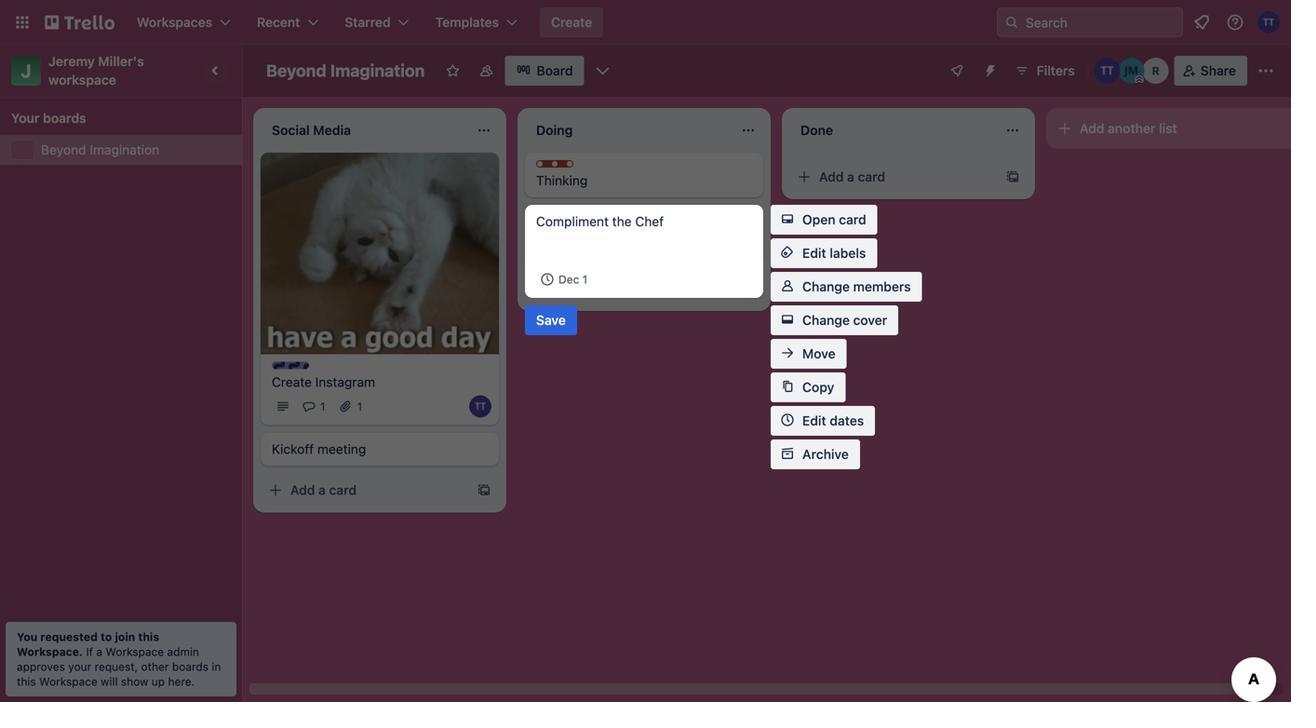 Task type: locate. For each thing, give the bounding box(es) containing it.
terry turtle (terryturtle) image left r
[[1095, 58, 1121, 84]]

create for create instagram
[[272, 374, 312, 390]]

1 vertical spatial create
[[272, 374, 312, 390]]

add a card for kickoff meeting
[[291, 482, 357, 498]]

create from template… image
[[1006, 169, 1021, 184], [741, 281, 756, 296]]

card
[[858, 169, 886, 184], [839, 212, 867, 227], [594, 281, 621, 296], [329, 482, 357, 498]]

1 change from the top
[[803, 279, 850, 294]]

0 vertical spatial change
[[803, 279, 850, 294]]

add a card
[[820, 169, 886, 184], [555, 281, 621, 296], [291, 482, 357, 498]]

edit labels
[[803, 245, 866, 261]]

0 horizontal spatial add a card
[[291, 482, 357, 498]]

add another list
[[1080, 121, 1178, 136]]

a up open card
[[848, 169, 855, 184]]

workspace
[[48, 72, 116, 88]]

change for change cover
[[803, 312, 850, 328]]

list
[[1159, 121, 1178, 136]]

beyond imagination
[[266, 61, 425, 81], [41, 142, 159, 157]]

add a card button down kickoff meeting link
[[261, 475, 469, 505]]

1 horizontal spatial beyond imagination
[[266, 61, 425, 81]]

card up open card
[[858, 169, 886, 184]]

change cover
[[803, 312, 888, 328]]

your boards with 1 items element
[[11, 107, 222, 129]]

1 vertical spatial this
[[17, 675, 36, 688]]

boards inside if a workspace admin approves your request, other boards in this workspace will show up here.
[[172, 660, 209, 673]]

add left another
[[1080, 121, 1105, 136]]

0 horizontal spatial create from template… image
[[741, 281, 756, 296]]

add a card down "kickoff meeting"
[[291, 482, 357, 498]]

members
[[854, 279, 911, 294]]

create button
[[540, 7, 604, 37]]

1 horizontal spatial add a card
[[555, 281, 621, 296]]

0 vertical spatial add a card button
[[790, 162, 998, 192]]

cover
[[854, 312, 888, 328]]

board link
[[505, 56, 584, 86]]

add up save
[[555, 281, 580, 296]]

1 horizontal spatial boards
[[172, 660, 209, 673]]

1 edit from the top
[[803, 245, 827, 261]]

a right if
[[96, 645, 102, 658]]

add for add another list button
[[1080, 121, 1105, 136]]

in
[[212, 660, 221, 673]]

2 vertical spatial add a card
[[291, 482, 357, 498]]

card right dec 1 at the left top of page
[[594, 281, 621, 296]]

edit inside button
[[803, 413, 827, 428]]

0 horizontal spatial workspace
[[39, 675, 98, 688]]

beyond inside text box
[[266, 61, 327, 81]]

card right the open
[[839, 212, 867, 227]]

boards
[[43, 110, 86, 126], [172, 660, 209, 673]]

1 horizontal spatial add a card button
[[525, 274, 734, 304]]

create from template… image for add a card button corresponding to compliment the chef
[[741, 281, 756, 296]]

0 vertical spatial workspace
[[106, 645, 164, 658]]

imagination left star or unstar board 'image'
[[330, 61, 425, 81]]

a right "dec"
[[583, 281, 590, 296]]

archive
[[803, 447, 849, 462]]

0 horizontal spatial imagination
[[90, 142, 159, 157]]

1 inside 'checkbox'
[[583, 273, 588, 286]]

1 horizontal spatial this
[[138, 630, 159, 644]]

dec 1
[[559, 273, 588, 286]]

edit left labels
[[803, 245, 827, 261]]

0 vertical spatial create from template… image
[[1006, 169, 1021, 184]]

this right join
[[138, 630, 159, 644]]

add
[[1080, 121, 1105, 136], [820, 169, 844, 184], [555, 281, 580, 296], [291, 482, 315, 498]]

1 horizontal spatial workspace
[[106, 645, 164, 658]]

1 horizontal spatial beyond
[[266, 61, 327, 81]]

0 vertical spatial this
[[138, 630, 159, 644]]

edit left dates
[[803, 413, 827, 428]]

this down approves
[[17, 675, 36, 688]]

share button
[[1175, 56, 1248, 86]]

labels
[[830, 245, 866, 261]]

imagination
[[330, 61, 425, 81], [90, 142, 159, 157]]

change down edit labels button
[[803, 279, 850, 294]]

a inside if a workspace admin approves your request, other boards in this workspace will show up here.
[[96, 645, 102, 658]]

add a card button up open card
[[790, 162, 998, 192]]

add another list button
[[1047, 108, 1292, 149]]

1 vertical spatial add a card button
[[525, 274, 734, 304]]

0 horizontal spatial boards
[[43, 110, 86, 126]]

Search field
[[1020, 8, 1183, 36]]

thoughts
[[555, 161, 606, 174]]

2 horizontal spatial 1
[[583, 273, 588, 286]]

requested
[[40, 630, 98, 644]]

card for add a card button corresponding to compliment the chef
[[594, 281, 621, 296]]

0 vertical spatial create
[[551, 14, 592, 30]]

this inside you requested to join this workspace.
[[138, 630, 159, 644]]

1 horizontal spatial create from template… image
[[1006, 169, 1021, 184]]

miller's
[[98, 54, 144, 69]]

0 vertical spatial beyond
[[266, 61, 327, 81]]

1 vertical spatial edit
[[803, 413, 827, 428]]

1
[[583, 273, 588, 286], [320, 400, 326, 413], [357, 400, 362, 413]]

edit dates
[[803, 413, 864, 428]]

thinking
[[536, 173, 588, 188]]

0 horizontal spatial terry turtle (terryturtle) image
[[1095, 58, 1121, 84]]

terry turtle (terryturtle) image right "open information menu" icon
[[1258, 11, 1281, 34]]

0 horizontal spatial this
[[17, 675, 36, 688]]

0 horizontal spatial create
[[272, 374, 312, 390]]

create
[[551, 14, 592, 30], [272, 374, 312, 390]]

1 vertical spatial create from template… image
[[741, 281, 756, 296]]

add up open card
[[820, 169, 844, 184]]

kickoff
[[272, 441, 314, 457]]

1 horizontal spatial imagination
[[330, 61, 425, 81]]

this
[[138, 630, 159, 644], [17, 675, 36, 688]]

r button
[[1143, 58, 1169, 84]]

another
[[1108, 121, 1156, 136]]

boards down admin
[[172, 660, 209, 673]]

add a card button
[[790, 162, 998, 192], [525, 274, 734, 304], [261, 475, 469, 505]]

compliment the chef link
[[536, 212, 752, 231]]

add a card up open card
[[820, 169, 886, 184]]

meeting
[[317, 441, 366, 457]]

move button
[[771, 339, 847, 369]]

create from template… image for add a card button to the top
[[1006, 169, 1021, 184]]

imagination inside text box
[[330, 61, 425, 81]]

terry turtle (terryturtle) image
[[1258, 11, 1281, 34], [1095, 58, 1121, 84]]

compliment
[[536, 214, 609, 229]]

1 horizontal spatial terry turtle (terryturtle) image
[[1258, 11, 1281, 34]]

card down meeting
[[329, 482, 357, 498]]

0 vertical spatial add a card
[[820, 169, 886, 184]]

0 vertical spatial imagination
[[330, 61, 425, 81]]

thoughts thinking
[[536, 161, 606, 188]]

boards right your
[[43, 110, 86, 126]]

1 vertical spatial beyond imagination
[[41, 142, 159, 157]]

workspace
[[106, 645, 164, 658], [39, 675, 98, 688]]

edit inside button
[[803, 245, 827, 261]]

kickoff meeting link
[[272, 440, 488, 459]]

a for add a card button corresponding to compliment the chef
[[583, 281, 590, 296]]

show
[[121, 675, 148, 688]]

workspace down join
[[106, 645, 164, 658]]

workspace down your
[[39, 675, 98, 688]]

customize views image
[[594, 61, 612, 80]]

2 change from the top
[[803, 312, 850, 328]]

1 right "dec"
[[583, 273, 588, 286]]

r
[[1152, 64, 1160, 77]]

create down color: purple, title: none 'image'
[[272, 374, 312, 390]]

0 vertical spatial beyond imagination
[[266, 61, 425, 81]]

1 vertical spatial boards
[[172, 660, 209, 673]]

1 vertical spatial change
[[803, 312, 850, 328]]

other
[[141, 660, 169, 673]]

create up board
[[551, 14, 592, 30]]

0 vertical spatial edit
[[803, 245, 827, 261]]

edit
[[803, 245, 827, 261], [803, 413, 827, 428]]

change cover button
[[771, 305, 899, 335]]

2 horizontal spatial add a card button
[[790, 162, 998, 192]]

add a card up save
[[555, 281, 621, 296]]

change up move
[[803, 312, 850, 328]]

board
[[537, 63, 573, 78]]

imagination down your boards with 1 items element
[[90, 142, 159, 157]]

show menu image
[[1257, 61, 1276, 80]]

1 vertical spatial beyond
[[41, 142, 86, 157]]

open card link
[[771, 205, 878, 235]]

2 edit from the top
[[803, 413, 827, 428]]

1 down create instagram
[[320, 400, 326, 413]]

create inside button
[[551, 14, 592, 30]]

change inside button
[[803, 312, 850, 328]]

a down "kickoff meeting"
[[319, 482, 326, 498]]

1 vertical spatial imagination
[[90, 142, 159, 157]]

change inside button
[[803, 279, 850, 294]]

copy
[[803, 379, 835, 395]]

change
[[803, 279, 850, 294], [803, 312, 850, 328]]

2 vertical spatial add a card button
[[261, 475, 469, 505]]

a
[[848, 169, 855, 184], [583, 281, 590, 296], [319, 482, 326, 498], [96, 645, 102, 658]]

primary element
[[0, 0, 1292, 45]]

1 horizontal spatial create
[[551, 14, 592, 30]]

1 vertical spatial add a card
[[555, 281, 621, 296]]

0 horizontal spatial add a card button
[[261, 475, 469, 505]]

beyond
[[266, 61, 327, 81], [41, 142, 86, 157]]

add down kickoff
[[291, 482, 315, 498]]

add a card button down 'compliment the chef' text field
[[525, 274, 734, 304]]

1 down instagram
[[357, 400, 362, 413]]

rubyanndersson (rubyanndersson) image
[[1143, 58, 1169, 84]]



Task type: describe. For each thing, give the bounding box(es) containing it.
Board name text field
[[257, 56, 434, 86]]

compliment the chef
[[536, 214, 664, 229]]

your
[[68, 660, 91, 673]]

card for add a card button to the top
[[858, 169, 886, 184]]

save
[[536, 312, 566, 328]]

open information menu image
[[1227, 13, 1245, 32]]

jeremy
[[48, 54, 95, 69]]

filters button
[[1009, 56, 1081, 86]]

save button
[[525, 305, 577, 335]]

join
[[115, 630, 135, 644]]

star or unstar board image
[[446, 63, 460, 78]]

Dec 1 checkbox
[[536, 268, 593, 291]]

move
[[803, 346, 836, 361]]

1 horizontal spatial 1
[[357, 400, 362, 413]]

create from template… image
[[477, 483, 492, 498]]

change for change members
[[803, 279, 850, 294]]

dates
[[830, 413, 864, 428]]

1 vertical spatial terry turtle (terryturtle) image
[[1095, 58, 1121, 84]]

jeremy miller's workspace
[[48, 54, 147, 88]]

0 vertical spatial boards
[[43, 110, 86, 126]]

instagram
[[315, 374, 375, 390]]

add a card button for kickoff meeting
[[261, 475, 469, 505]]

admin
[[167, 645, 199, 658]]

open
[[803, 212, 836, 227]]

0 horizontal spatial beyond
[[41, 142, 86, 157]]

add a card button for compliment the chef
[[525, 274, 734, 304]]

share
[[1201, 63, 1237, 78]]

beyond imagination inside text box
[[266, 61, 425, 81]]

jeremy miller (jeremymiller198) image
[[1119, 58, 1145, 84]]

create instagram link
[[272, 373, 488, 392]]

kickoff meeting
[[272, 441, 366, 457]]

add for add a card button to the top
[[820, 169, 844, 184]]

automation image
[[976, 56, 1002, 82]]

you requested to join this workspace.
[[17, 630, 159, 658]]

request,
[[95, 660, 138, 673]]

card for kickoff meeting add a card button
[[329, 482, 357, 498]]

your
[[11, 110, 40, 126]]

dec
[[559, 273, 580, 286]]

card inside open card link
[[839, 212, 867, 227]]

filters
[[1037, 63, 1075, 78]]

up
[[152, 675, 165, 688]]

you
[[17, 630, 38, 644]]

edit labels button
[[771, 238, 878, 268]]

edit for edit labels
[[803, 245, 827, 261]]

add a card for compliment the chef
[[555, 281, 621, 296]]

workspace visible image
[[479, 63, 494, 78]]

will
[[101, 675, 118, 688]]

copy button
[[771, 373, 846, 402]]

0 horizontal spatial 1
[[320, 400, 326, 413]]

if
[[86, 645, 93, 658]]

thinking link
[[536, 171, 752, 190]]

back to home image
[[45, 7, 115, 37]]

open card
[[803, 212, 867, 227]]

the
[[613, 214, 632, 229]]

edit for edit dates
[[803, 413, 827, 428]]

0 vertical spatial terry turtle (terryturtle) image
[[1258, 11, 1281, 34]]

color: bold red, title: "thoughts" element
[[536, 160, 606, 174]]

beyond imagination link
[[41, 141, 231, 159]]

workspace.
[[17, 645, 83, 658]]

to
[[101, 630, 112, 644]]

0 notifications image
[[1191, 11, 1213, 34]]

a for kickoff meeting add a card button
[[319, 482, 326, 498]]

a for add a card button to the top
[[848, 169, 855, 184]]

archive button
[[771, 440, 860, 469]]

add for add a card button corresponding to compliment the chef
[[555, 281, 580, 296]]

search image
[[1005, 15, 1020, 30]]

0 horizontal spatial beyond imagination
[[41, 142, 159, 157]]

power ups image
[[950, 63, 965, 78]]

here.
[[168, 675, 195, 688]]

j
[[21, 60, 31, 81]]

terry turtle (terryturtle) image
[[469, 395, 492, 418]]

your boards
[[11, 110, 86, 126]]

approves
[[17, 660, 65, 673]]

create for create
[[551, 14, 592, 30]]

change members button
[[771, 272, 923, 302]]

2 horizontal spatial add a card
[[820, 169, 886, 184]]

create instagram
[[272, 374, 375, 390]]

change members
[[803, 279, 911, 294]]

Compliment the Chef text field
[[536, 212, 752, 264]]

this inside if a workspace admin approves your request, other boards in this workspace will show up here.
[[17, 675, 36, 688]]

1 vertical spatial workspace
[[39, 675, 98, 688]]

color: purple, title: none image
[[272, 362, 309, 369]]

if a workspace admin approves your request, other boards in this workspace will show up here.
[[17, 645, 221, 688]]

chef
[[636, 214, 664, 229]]

add for kickoff meeting add a card button
[[291, 482, 315, 498]]

edit dates button
[[771, 406, 876, 436]]



Task type: vqa. For each thing, say whether or not it's contained in the screenshot.
my
no



